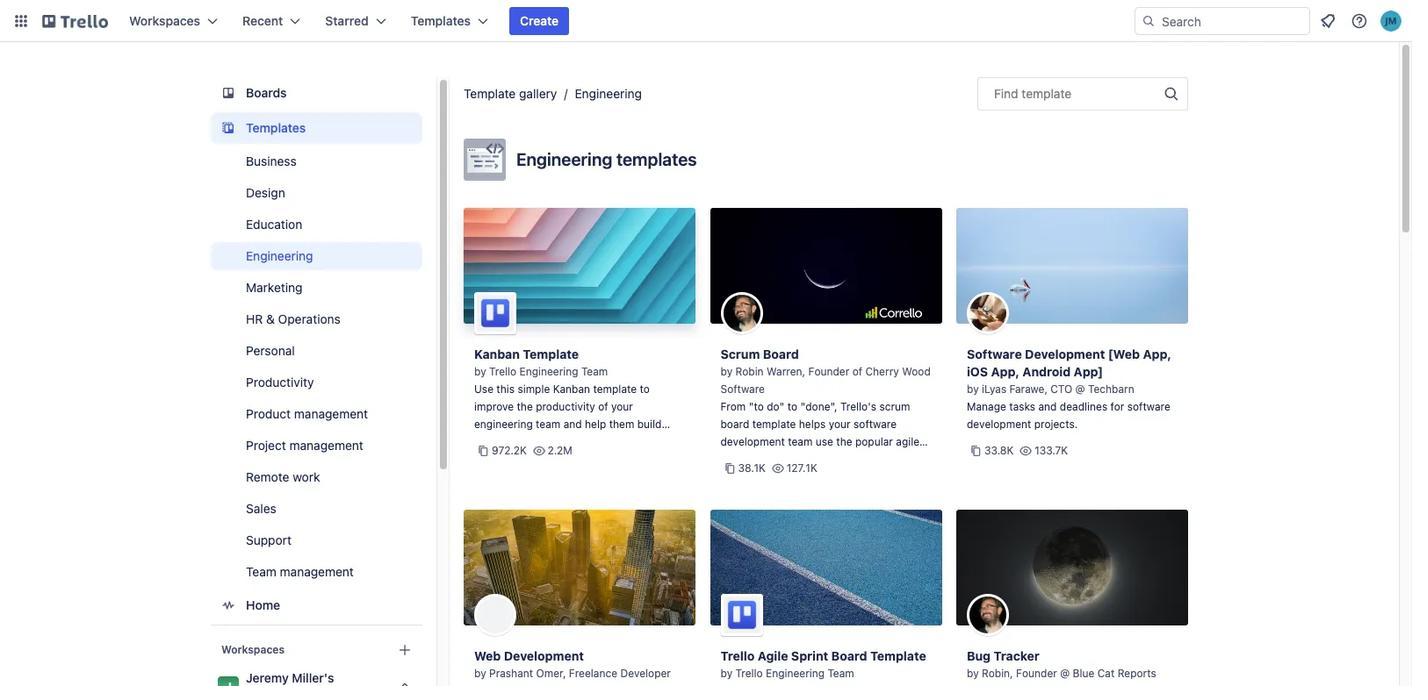 Task type: describe. For each thing, give the bounding box(es) containing it.
0 vertical spatial engineering link
[[575, 86, 642, 101]]

and inside kanban template by trello engineering team use this simple kanban template to improve the productivity of your engineering team and help them build better products, faster.
[[564, 418, 582, 431]]

cherry
[[866, 365, 899, 379]]

developer
[[621, 668, 671, 681]]

personal link
[[211, 337, 423, 365]]

trello engineering team image
[[474, 293, 517, 335]]

team management link
[[211, 559, 423, 587]]

team inside kanban template by trello engineering team use this simple kanban template to improve the productivity of your engineering team and help them build better products, faster.
[[536, 418, 561, 431]]

by for template
[[474, 365, 486, 379]]

by for board
[[721, 365, 733, 379]]

by inside software development [web app, ios app, android app] by ilyas farawe, cto @ techbarn manage tasks and deadlines for software development projects.
[[967, 383, 979, 396]]

software inside scrum board by robin warren, founder of cherry wood software from "to do" to "done", trello's scrum board template helps your software development team use the popular agile framework to finish work faster.
[[721, 383, 765, 396]]

&
[[266, 312, 275, 327]]

use
[[474, 383, 494, 396]]

@ inside bug tracker by robin, founder @ blue cat reports
[[1060, 668, 1070, 681]]

find template
[[994, 86, 1072, 101]]

0 vertical spatial template
[[464, 86, 516, 101]]

web
[[474, 649, 501, 664]]

personal
[[246, 343, 295, 358]]

product management link
[[211, 401, 423, 429]]

engineering up marketing
[[246, 249, 313, 264]]

bug
[[967, 649, 991, 664]]

helps
[[799, 418, 826, 431]]

prashant omer, freelance developer image
[[474, 595, 517, 637]]

robin
[[736, 365, 764, 379]]

farawe,
[[1010, 383, 1048, 396]]

design
[[246, 185, 285, 200]]

framework
[[721, 453, 774, 466]]

help
[[585, 418, 606, 431]]

scrum
[[880, 401, 910, 414]]

133.7k
[[1035, 445, 1068, 458]]

agile
[[758, 649, 788, 664]]

scrum
[[721, 347, 760, 362]]

1 vertical spatial kanban
[[553, 383, 590, 396]]

engineering templates
[[517, 149, 697, 170]]

productivity
[[246, 375, 314, 390]]

0 horizontal spatial engineering link
[[211, 242, 423, 271]]

0 notifications image
[[1318, 11, 1339, 32]]

miller's
[[292, 671, 334, 686]]

board image
[[218, 83, 239, 104]]

engineering inside trello agile sprint board template by trello engineering team
[[766, 668, 825, 681]]

for
[[1111, 401, 1125, 414]]

use
[[816, 436, 834, 449]]

jeremy
[[246, 671, 289, 686]]

warren,
[[767, 365, 806, 379]]

by for development
[[474, 668, 486, 681]]

Search field
[[1156, 8, 1310, 34]]

to inside kanban template by trello engineering team use this simple kanban template to improve the productivity of your engineering team and help them build better products, faster.
[[640, 383, 650, 396]]

improve
[[474, 401, 514, 414]]

productivity link
[[211, 369, 423, 397]]

blue
[[1073, 668, 1095, 681]]

faster. inside scrum board by robin warren, founder of cherry wood software from "to do" to "done", trello's scrum board template helps your software development team use the popular agile framework to finish work faster.
[[846, 453, 877, 466]]

management for product management
[[294, 407, 368, 422]]

engineering up engineering templates
[[575, 86, 642, 101]]

33.8k
[[985, 445, 1014, 458]]

founder inside scrum board by robin warren, founder of cherry wood software from "to do" to "done", trello's scrum board template helps your software development team use the popular agile framework to finish work faster.
[[809, 365, 850, 379]]

trello agile sprint board template by trello engineering team
[[721, 649, 927, 681]]

finish
[[789, 453, 816, 466]]

android
[[1023, 365, 1071, 379]]

"to
[[749, 401, 764, 414]]

home link
[[211, 590, 423, 622]]

jeremy miller's link
[[211, 665, 423, 687]]

them
[[609, 418, 635, 431]]

deadlines
[[1060, 401, 1108, 414]]

0 vertical spatial kanban
[[474, 347, 520, 362]]

software inside software development [web app, ios app, android app] by ilyas farawe, cto @ techbarn manage tasks and deadlines for software development projects.
[[967, 347, 1022, 362]]

1 vertical spatial trello
[[721, 649, 755, 664]]

this
[[497, 383, 515, 396]]

founder inside bug tracker by robin, founder @ blue cat reports
[[1016, 668, 1058, 681]]

bug tracker by robin, founder @ blue cat reports
[[967, 649, 1157, 681]]

education
[[246, 217, 302, 232]]

create
[[520, 13, 559, 28]]

trello's
[[841, 401, 877, 414]]

business link
[[211, 148, 423, 176]]

1 vertical spatial to
[[788, 401, 798, 414]]

templates
[[617, 149, 697, 170]]

tracker
[[994, 649, 1040, 664]]

127.1k
[[787, 462, 818, 475]]

team inside kanban template by trello engineering team use this simple kanban template to improve the productivity of your engineering team and help them build better products, faster.
[[581, 365, 608, 379]]

create a workspace image
[[394, 640, 416, 661]]

template gallery
[[464, 86, 557, 101]]

team inside trello agile sprint board template by trello engineering team
[[828, 668, 855, 681]]

development for freelance
[[504, 649, 584, 664]]

app]
[[1074, 365, 1104, 379]]

workspaces button
[[119, 7, 228, 35]]

1 vertical spatial workspaces
[[221, 644, 285, 657]]

build
[[638, 418, 662, 431]]

ilyas
[[982, 383, 1007, 396]]

team inside team management link
[[246, 565, 277, 580]]

robin warren, founder of cherry wood software image
[[721, 293, 763, 335]]

projects.
[[1035, 418, 1078, 431]]

by inside trello agile sprint board template by trello engineering team
[[721, 668, 733, 681]]

sales link
[[211, 495, 423, 524]]

education link
[[211, 211, 423, 239]]

boards
[[246, 85, 287, 100]]

engineering icon image
[[464, 139, 506, 181]]

work inside remote work link
[[293, 470, 320, 485]]

project
[[246, 438, 286, 453]]

web development by prashant omer, freelance developer
[[474, 649, 671, 681]]

marketing
[[246, 280, 303, 295]]

engineering
[[474, 418, 533, 431]]

ilyas farawe, cto @ techbarn image
[[967, 293, 1009, 335]]

of inside kanban template by trello engineering team use this simple kanban template to improve the productivity of your engineering team and help them build better products, faster.
[[598, 401, 608, 414]]

management for team management
[[280, 565, 354, 580]]

jeremy miller's
[[246, 671, 334, 687]]

board
[[721, 418, 750, 431]]

engineering inside kanban template by trello engineering team use this simple kanban template to improve the productivity of your engineering team and help them build better products, faster.
[[520, 365, 578, 379]]

simple
[[518, 383, 550, 396]]

ios
[[967, 365, 988, 379]]

972.2k
[[492, 445, 527, 458]]

create button
[[510, 7, 569, 35]]

home image
[[218, 596, 239, 617]]

of inside scrum board by robin warren, founder of cherry wood software from "to do" to "done", trello's scrum board template helps your software development team use the popular agile framework to finish work faster.
[[853, 365, 863, 379]]

switch to… image
[[12, 12, 30, 30]]

better
[[474, 436, 505, 449]]

prashant
[[489, 668, 533, 681]]

hr & operations link
[[211, 306, 423, 334]]



Task type: vqa. For each thing, say whether or not it's contained in the screenshot.


Task type: locate. For each thing, give the bounding box(es) containing it.
0 horizontal spatial board
[[763, 347, 799, 362]]

recent button
[[232, 7, 311, 35]]

1 vertical spatial software
[[721, 383, 765, 396]]

0 vertical spatial development
[[967, 418, 1032, 431]]

starred button
[[315, 7, 397, 35]]

founder
[[809, 365, 850, 379], [1016, 668, 1058, 681]]

0 vertical spatial workspaces
[[129, 13, 200, 28]]

by down web
[[474, 668, 486, 681]]

template left "bug"
[[871, 649, 927, 664]]

1 horizontal spatial to
[[777, 453, 787, 466]]

engineering down gallery
[[517, 149, 613, 170]]

1 vertical spatial and
[[564, 418, 582, 431]]

0 vertical spatial software
[[967, 347, 1022, 362]]

development for app,
[[1025, 347, 1105, 362]]

0 vertical spatial trello
[[489, 365, 517, 379]]

business
[[246, 154, 297, 169]]

1 horizontal spatial software
[[1128, 401, 1171, 414]]

[web
[[1108, 347, 1140, 362]]

@ inside software development [web app, ios app, android app] by ilyas farawe, cto @ techbarn manage tasks and deadlines for software development projects.
[[1076, 383, 1085, 396]]

0 vertical spatial templates
[[411, 13, 471, 28]]

2 horizontal spatial team
[[828, 668, 855, 681]]

0 horizontal spatial workspaces
[[129, 13, 200, 28]]

the right use
[[837, 436, 853, 449]]

0 horizontal spatial software
[[854, 418, 897, 431]]

engineering link up marketing link
[[211, 242, 423, 271]]

founder down tracker
[[1016, 668, 1058, 681]]

team down sprint
[[828, 668, 855, 681]]

0 horizontal spatial development
[[504, 649, 584, 664]]

development inside scrum board by robin warren, founder of cherry wood software from "to do" to "done", trello's scrum board template helps your software development team use the popular agile framework to finish work faster.
[[721, 436, 785, 449]]

template left gallery
[[464, 86, 516, 101]]

project management link
[[211, 432, 423, 460]]

robin, founder @ blue cat reports image
[[967, 595, 1009, 637]]

1 vertical spatial board
[[832, 649, 868, 664]]

development inside software development [web app, ios app, android app] by ilyas farawe, cto @ techbarn manage tasks and deadlines for software development projects.
[[1025, 347, 1105, 362]]

0 horizontal spatial your
[[611, 401, 633, 414]]

1 horizontal spatial workspaces
[[221, 644, 285, 657]]

template inside trello agile sprint board template by trello engineering team
[[871, 649, 927, 664]]

0 vertical spatial work
[[819, 453, 843, 466]]

trello left agile at right bottom
[[721, 649, 755, 664]]

management down productivity link
[[294, 407, 368, 422]]

of up help
[[598, 401, 608, 414]]

the inside scrum board by robin warren, founder of cherry wood software from "to do" to "done", trello's scrum board template helps your software development team use the popular agile framework to finish work faster.
[[837, 436, 853, 449]]

app, right [web on the bottom right of page
[[1143, 347, 1172, 362]]

cat
[[1098, 668, 1115, 681]]

0 vertical spatial board
[[763, 347, 799, 362]]

board inside scrum board by robin warren, founder of cherry wood software from "to do" to "done", trello's scrum board template helps your software development team use the popular agile framework to finish work faster.
[[763, 347, 799, 362]]

team
[[581, 365, 608, 379], [246, 565, 277, 580], [828, 668, 855, 681]]

team up products, in the left of the page
[[536, 418, 561, 431]]

1 horizontal spatial team
[[788, 436, 813, 449]]

software inside software development [web app, ios app, android app] by ilyas farawe, cto @ techbarn manage tasks and deadlines for software development projects.
[[1128, 401, 1171, 414]]

1 vertical spatial work
[[293, 470, 320, 485]]

templates
[[411, 13, 471, 28], [246, 120, 306, 135]]

1 horizontal spatial development
[[1025, 347, 1105, 362]]

0 vertical spatial of
[[853, 365, 863, 379]]

kanban up productivity
[[553, 383, 590, 396]]

your inside kanban template by trello engineering team use this simple kanban template to improve the productivity of your engineering team and help them build better products, faster.
[[611, 401, 633, 414]]

management inside team management link
[[280, 565, 354, 580]]

hr
[[246, 312, 263, 327]]

1 vertical spatial app,
[[991, 365, 1020, 379]]

0 vertical spatial @
[[1076, 383, 1085, 396]]

0 horizontal spatial and
[[564, 418, 582, 431]]

trello
[[489, 365, 517, 379], [721, 649, 755, 664], [736, 668, 763, 681]]

1 vertical spatial template
[[593, 383, 637, 396]]

workspaces
[[129, 13, 200, 28], [221, 644, 285, 657]]

productivity
[[536, 401, 595, 414]]

by inside bug tracker by robin, founder @ blue cat reports
[[967, 668, 979, 681]]

to
[[640, 383, 650, 396], [788, 401, 798, 414], [777, 453, 787, 466]]

0 horizontal spatial app,
[[991, 365, 1020, 379]]

1 horizontal spatial template
[[523, 347, 579, 362]]

faster. down help
[[558, 436, 589, 449]]

1 vertical spatial team
[[246, 565, 277, 580]]

by inside kanban template by trello engineering team use this simple kanban template to improve the productivity of your engineering team and help them build better products, faster.
[[474, 365, 486, 379]]

software right for
[[1128, 401, 1171, 414]]

template down do" on the right of page
[[753, 418, 796, 431]]

recent
[[242, 13, 283, 28]]

by for tracker
[[967, 668, 979, 681]]

1 vertical spatial faster.
[[846, 453, 877, 466]]

robin,
[[982, 668, 1013, 681]]

development inside software development [web app, ios app, android app] by ilyas farawe, cto @ techbarn manage tasks and deadlines for software development projects.
[[967, 418, 1032, 431]]

0 horizontal spatial founder
[[809, 365, 850, 379]]

1 horizontal spatial faster.
[[846, 453, 877, 466]]

faster. inside kanban template by trello engineering team use this simple kanban template to improve the productivity of your engineering team and help them build better products, faster.
[[558, 436, 589, 449]]

omer,
[[536, 668, 566, 681]]

templates inside templates link
[[246, 120, 306, 135]]

0 vertical spatial software
[[1128, 401, 1171, 414]]

0 horizontal spatial software
[[721, 383, 765, 396]]

0 vertical spatial to
[[640, 383, 650, 396]]

1 vertical spatial development
[[721, 436, 785, 449]]

1 horizontal spatial team
[[581, 365, 608, 379]]

team
[[536, 418, 561, 431], [788, 436, 813, 449]]

board
[[763, 347, 799, 362], [832, 649, 868, 664]]

0 horizontal spatial template
[[593, 383, 637, 396]]

development up the omer,
[[504, 649, 584, 664]]

management down support link at the bottom of the page
[[280, 565, 354, 580]]

Find template field
[[978, 77, 1189, 111]]

2 vertical spatial template
[[753, 418, 796, 431]]

to right do" on the right of page
[[788, 401, 798, 414]]

engineering
[[575, 86, 642, 101], [517, 149, 613, 170], [246, 249, 313, 264], [520, 365, 578, 379], [766, 668, 825, 681]]

templates button
[[400, 7, 499, 35]]

1 horizontal spatial founder
[[1016, 668, 1058, 681]]

1 horizontal spatial app,
[[1143, 347, 1172, 362]]

1 horizontal spatial kanban
[[553, 383, 590, 396]]

support link
[[211, 527, 423, 555]]

product management
[[246, 407, 368, 422]]

trello down agile at right bottom
[[736, 668, 763, 681]]

1 horizontal spatial work
[[819, 453, 843, 466]]

management inside product management link
[[294, 407, 368, 422]]

design link
[[211, 179, 423, 207]]

board up warren,
[[763, 347, 799, 362]]

0 vertical spatial team
[[581, 365, 608, 379]]

management for project management
[[289, 438, 364, 453]]

template up them
[[593, 383, 637, 396]]

software inside scrum board by robin warren, founder of cherry wood software from "to do" to "done", trello's scrum board template helps your software development team use the popular agile framework to finish work faster.
[[854, 418, 897, 431]]

team down support on the bottom
[[246, 565, 277, 580]]

0 vertical spatial app,
[[1143, 347, 1172, 362]]

cto
[[1051, 383, 1073, 396]]

by up use
[[474, 365, 486, 379]]

0 vertical spatial and
[[1039, 401, 1057, 414]]

0 horizontal spatial faster.
[[558, 436, 589, 449]]

2 horizontal spatial to
[[788, 401, 798, 414]]

1 horizontal spatial templates
[[411, 13, 471, 28]]

2.2m
[[548, 445, 573, 458]]

by inside scrum board by robin warren, founder of cherry wood software from "to do" to "done", trello's scrum board template helps your software development team use the popular agile framework to finish work faster.
[[721, 365, 733, 379]]

0 horizontal spatial work
[[293, 470, 320, 485]]

kanban up this
[[474, 347, 520, 362]]

1 vertical spatial the
[[837, 436, 853, 449]]

template board image
[[218, 118, 239, 139]]

back to home image
[[42, 7, 108, 35]]

from
[[721, 401, 746, 414]]

1 vertical spatial of
[[598, 401, 608, 414]]

freelance
[[569, 668, 618, 681]]

0 vertical spatial development
[[1025, 347, 1105, 362]]

jeremy miller (jeremymiller198) image
[[1381, 11, 1402, 32]]

development down manage
[[967, 418, 1032, 431]]

by down "bug"
[[967, 668, 979, 681]]

templates right starred dropdown button
[[411, 13, 471, 28]]

management inside project management link
[[289, 438, 364, 453]]

1 vertical spatial template
[[523, 347, 579, 362]]

by down ios
[[967, 383, 979, 396]]

workspaces inside popup button
[[129, 13, 200, 28]]

0 vertical spatial team
[[536, 418, 561, 431]]

faster.
[[558, 436, 589, 449], [846, 453, 877, 466]]

1 vertical spatial team
[[788, 436, 813, 449]]

team management
[[246, 565, 354, 580]]

software up ios
[[967, 347, 1022, 362]]

app, up ilyas
[[991, 365, 1020, 379]]

do"
[[767, 401, 785, 414]]

2 vertical spatial team
[[828, 668, 855, 681]]

work inside scrum board by robin warren, founder of cherry wood software from "to do" to "done", trello's scrum board template helps your software development team use the popular agile framework to finish work faster.
[[819, 453, 843, 466]]

0 horizontal spatial @
[[1060, 668, 1070, 681]]

templates up 'business'
[[246, 120, 306, 135]]

work down the project management
[[293, 470, 320, 485]]

by down trello engineering team image
[[721, 668, 733, 681]]

1 vertical spatial @
[[1060, 668, 1070, 681]]

2 vertical spatial to
[[777, 453, 787, 466]]

products,
[[507, 436, 555, 449]]

0 horizontal spatial templates
[[246, 120, 306, 135]]

software down robin
[[721, 383, 765, 396]]

38.1k
[[738, 462, 766, 475]]

templates inside templates dropdown button
[[411, 13, 471, 28]]

1 horizontal spatial @
[[1076, 383, 1085, 396]]

work down use
[[819, 453, 843, 466]]

agile
[[896, 436, 920, 449]]

kanban template by trello engineering team use this simple kanban template to improve the productivity of your engineering team and help them build better products, faster.
[[474, 347, 662, 449]]

engineering down sprint
[[766, 668, 825, 681]]

software development [web app, ios app, android app] by ilyas farawe, cto @ techbarn manage tasks and deadlines for software development projects.
[[967, 347, 1172, 431]]

manage
[[967, 401, 1007, 414]]

development up android
[[1025, 347, 1105, 362]]

your inside scrum board by robin warren, founder of cherry wood software from "to do" to "done", trello's scrum board template helps your software development team use the popular agile framework to finish work faster.
[[829, 418, 851, 431]]

"done",
[[801, 401, 838, 414]]

remote work link
[[211, 464, 423, 492]]

your up them
[[611, 401, 633, 414]]

template inside scrum board by robin warren, founder of cherry wood software from "to do" to "done", trello's scrum board template helps your software development team use the popular agile framework to finish work faster.
[[753, 418, 796, 431]]

reports
[[1118, 668, 1157, 681]]

2 horizontal spatial template
[[871, 649, 927, 664]]

faster. down popular
[[846, 453, 877, 466]]

0 vertical spatial founder
[[809, 365, 850, 379]]

operations
[[278, 312, 341, 327]]

the
[[517, 401, 533, 414], [837, 436, 853, 449]]

your up use
[[829, 418, 851, 431]]

@ up deadlines
[[1076, 383, 1085, 396]]

1 vertical spatial development
[[504, 649, 584, 664]]

1 horizontal spatial software
[[967, 347, 1022, 362]]

management down product management link
[[289, 438, 364, 453]]

tasks
[[1010, 401, 1036, 414]]

1 vertical spatial engineering link
[[211, 242, 423, 271]]

sprint
[[791, 649, 829, 664]]

1 horizontal spatial template
[[753, 418, 796, 431]]

template right find
[[1022, 86, 1072, 101]]

open information menu image
[[1351, 12, 1369, 30]]

by inside web development by prashant omer, freelance developer
[[474, 668, 486, 681]]

primary element
[[0, 0, 1413, 42]]

1 horizontal spatial of
[[853, 365, 863, 379]]

template
[[1022, 86, 1072, 101], [593, 383, 637, 396], [753, 418, 796, 431]]

search image
[[1142, 14, 1156, 28]]

template inside field
[[1022, 86, 1072, 101]]

engineering link up engineering templates
[[575, 86, 642, 101]]

popular
[[856, 436, 893, 449]]

0 horizontal spatial kanban
[[474, 347, 520, 362]]

1 vertical spatial management
[[289, 438, 364, 453]]

0 horizontal spatial team
[[246, 565, 277, 580]]

0 horizontal spatial to
[[640, 383, 650, 396]]

board inside trello agile sprint board template by trello engineering team
[[832, 649, 868, 664]]

1 horizontal spatial development
[[967, 418, 1032, 431]]

0 horizontal spatial team
[[536, 418, 561, 431]]

to left finish
[[777, 453, 787, 466]]

template inside kanban template by trello engineering team use this simple kanban template to improve the productivity of your engineering team and help them build better products, faster.
[[523, 347, 579, 362]]

1 vertical spatial templates
[[246, 120, 306, 135]]

1 horizontal spatial and
[[1039, 401, 1057, 414]]

hr & operations
[[246, 312, 341, 327]]

engineering up simple
[[520, 365, 578, 379]]

wood
[[902, 365, 931, 379]]

0 vertical spatial management
[[294, 407, 368, 422]]

@ left blue
[[1060, 668, 1070, 681]]

trello engineering team image
[[721, 595, 763, 637]]

1 horizontal spatial engineering link
[[575, 86, 642, 101]]

0 horizontal spatial development
[[721, 436, 785, 449]]

board right sprint
[[832, 649, 868, 664]]

boards link
[[211, 77, 423, 109]]

of
[[853, 365, 863, 379], [598, 401, 608, 414]]

gallery
[[519, 86, 557, 101]]

0 horizontal spatial the
[[517, 401, 533, 414]]

2 vertical spatial trello
[[736, 668, 763, 681]]

template inside kanban template by trello engineering team use this simple kanban template to improve the productivity of your engineering team and help them build better products, faster.
[[593, 383, 637, 396]]

starred
[[325, 13, 369, 28]]

the inside kanban template by trello engineering team use this simple kanban template to improve the productivity of your engineering team and help them build better products, faster.
[[517, 401, 533, 414]]

to up build
[[640, 383, 650, 396]]

management
[[294, 407, 368, 422], [289, 438, 364, 453], [280, 565, 354, 580]]

and up the projects.
[[1039, 401, 1057, 414]]

development up framework
[[721, 436, 785, 449]]

template up simple
[[523, 347, 579, 362]]

of left cherry
[[853, 365, 863, 379]]

1 vertical spatial your
[[829, 418, 851, 431]]

trello up this
[[489, 365, 517, 379]]

techbarn
[[1088, 383, 1135, 396]]

scrum board by robin warren, founder of cherry wood software from "to do" to "done", trello's scrum board template helps your software development team use the popular agile framework to finish work faster.
[[721, 347, 931, 466]]

development inside web development by prashant omer, freelance developer
[[504, 649, 584, 664]]

remote
[[246, 470, 289, 485]]

founder up "done", at the bottom of the page
[[809, 365, 850, 379]]

team inside scrum board by robin warren, founder of cherry wood software from "to do" to "done", trello's scrum board template helps your software development team use the popular agile framework to finish work faster.
[[788, 436, 813, 449]]

0 vertical spatial the
[[517, 401, 533, 414]]

app,
[[1143, 347, 1172, 362], [991, 365, 1020, 379]]

software up popular
[[854, 418, 897, 431]]

remote work
[[246, 470, 320, 485]]

team up productivity
[[581, 365, 608, 379]]

and inside software development [web app, ios app, android app] by ilyas farawe, cto @ techbarn manage tasks and deadlines for software development projects.
[[1039, 401, 1057, 414]]

team up finish
[[788, 436, 813, 449]]

0 horizontal spatial of
[[598, 401, 608, 414]]

trello inside kanban template by trello engineering team use this simple kanban template to improve the productivity of your engineering team and help them build better products, faster.
[[489, 365, 517, 379]]

software
[[1128, 401, 1171, 414], [854, 418, 897, 431]]

project management
[[246, 438, 364, 453]]

find
[[994, 86, 1019, 101]]

the down simple
[[517, 401, 533, 414]]

1 vertical spatial founder
[[1016, 668, 1058, 681]]

kanban
[[474, 347, 520, 362], [553, 383, 590, 396]]

1 horizontal spatial your
[[829, 418, 851, 431]]

0 vertical spatial your
[[611, 401, 633, 414]]

0 vertical spatial faster.
[[558, 436, 589, 449]]

2 vertical spatial template
[[871, 649, 927, 664]]

2 vertical spatial management
[[280, 565, 354, 580]]

and down productivity
[[564, 418, 582, 431]]

software
[[967, 347, 1022, 362], [721, 383, 765, 396]]

by down scrum
[[721, 365, 733, 379]]



